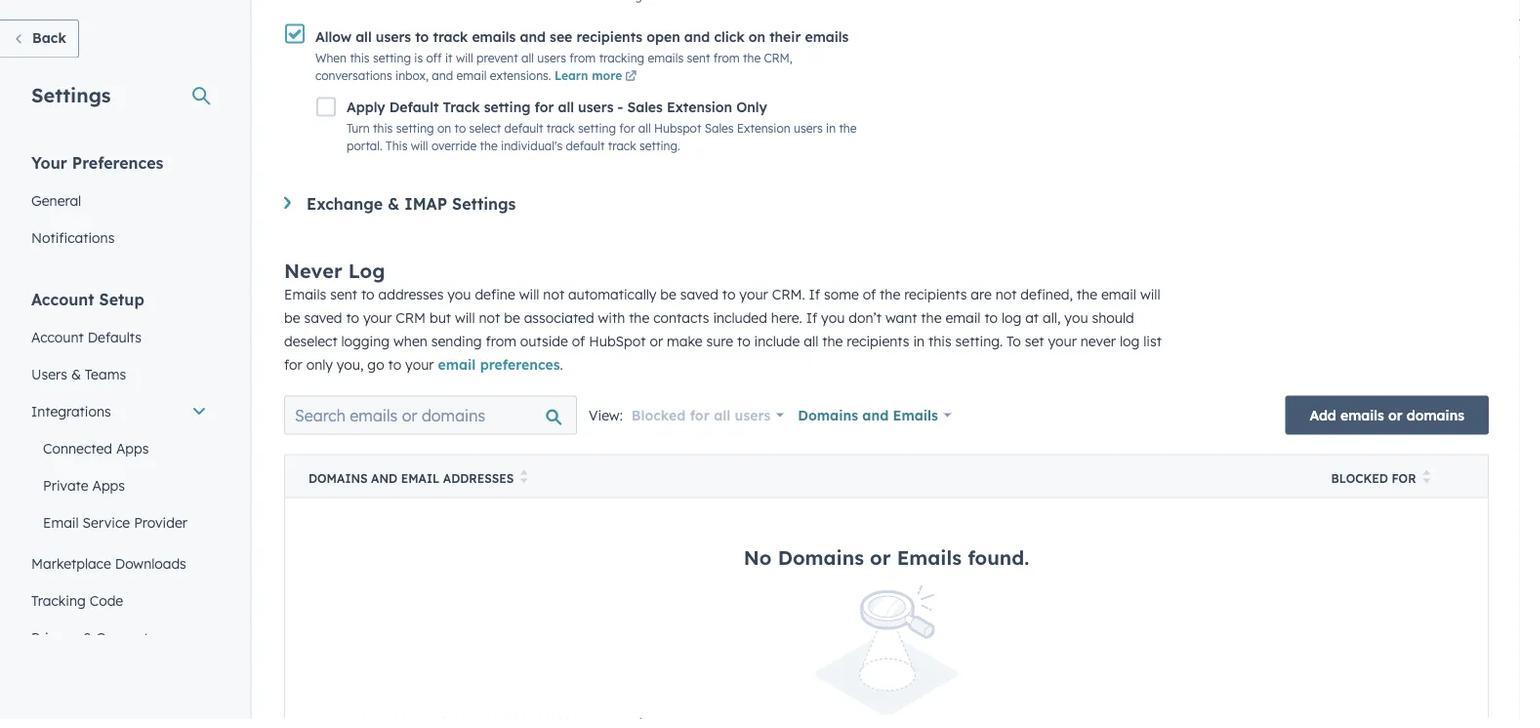 Task type: locate. For each thing, give the bounding box(es) containing it.
1 vertical spatial of
[[572, 332, 585, 349]]

or inside the emails sent to addresses you define will not automatically be saved to your crm. if some of the recipients are not defined, the email will be saved to your crm but will not be associated with the contacts included here. if you don't want the email to log at all, you should deselect logging when sending from outside of hubspot or make sure to include all the recipients in this setting. to set your never log list for only you, go to your
[[650, 332, 663, 349]]

all down learn
[[558, 98, 574, 115]]

2 vertical spatial track
[[608, 139, 636, 153]]

1 vertical spatial track
[[547, 121, 575, 136]]

1 vertical spatial settings
[[452, 194, 516, 213]]

will inside apply default track setting for all users - sales extension only turn this setting on to select default track setting for all hubspot sales extension users in the portal. this will override the individual's default track setting.
[[411, 139, 428, 153]]

for left only
[[284, 356, 302, 373]]

users down their
[[794, 121, 823, 136]]

for left press to sort. icon
[[1392, 471, 1416, 486]]

track up individual's
[[547, 121, 575, 136]]

all inside when this setting is off it will prevent all users from tracking emails sent from the crm, conversations inbox, and email extensions.
[[521, 50, 534, 65]]

0 horizontal spatial on
[[437, 121, 451, 136]]

1 vertical spatial saved
[[304, 309, 342, 326]]

0 vertical spatial sent
[[687, 50, 710, 65]]

include
[[754, 332, 800, 349]]

this inside when this setting is off it will prevent all users from tracking emails sent from the crm, conversations inbox, and email extensions.
[[350, 50, 370, 65]]

default up individual's
[[504, 121, 543, 136]]

sent
[[687, 50, 710, 65], [330, 285, 357, 303]]

0 vertical spatial email
[[401, 471, 440, 486]]

all down 'sure'
[[714, 407, 731, 424]]

all right 'include'
[[804, 332, 818, 349]]

0 horizontal spatial sales
[[627, 98, 663, 115]]

email service provider link
[[20, 504, 219, 541]]

on right click
[[749, 28, 765, 45]]

emails inside the emails sent to addresses you define will not automatically be saved to your crm. if some of the recipients are not defined, the email will be saved to your crm but will not be associated with the contacts included here. if you don't want the email to log at all, you should deselect logging when sending from outside of hubspot or make sure to include all the recipients in this setting. to set your never log list for only you, go to your
[[284, 285, 326, 303]]

1 horizontal spatial email
[[401, 471, 440, 486]]

1 vertical spatial blocked
[[1331, 471, 1388, 486]]

users left -
[[578, 98, 614, 115]]

all inside popup button
[[714, 407, 731, 424]]

1 horizontal spatial sent
[[687, 50, 710, 65]]

recipients up want
[[904, 285, 967, 303]]

sure
[[706, 332, 733, 349]]

email preferences link
[[438, 356, 560, 373]]

email
[[456, 68, 487, 82], [1101, 285, 1136, 303], [945, 309, 981, 326], [438, 356, 476, 373]]

privacy & consent
[[31, 629, 149, 646]]

setting down learn more link
[[578, 121, 616, 136]]

setting. down "hubspot"
[[639, 139, 680, 153]]

1 vertical spatial if
[[806, 309, 817, 326]]

0 horizontal spatial settings
[[31, 82, 111, 107]]

0 horizontal spatial you
[[447, 285, 471, 303]]

to up logging
[[346, 309, 359, 326]]

email down prevent
[[456, 68, 487, 82]]

your
[[739, 285, 768, 303], [363, 309, 392, 326], [1048, 332, 1077, 349], [405, 356, 434, 373]]

define
[[475, 285, 515, 303]]

if right crm.
[[809, 285, 820, 303]]

blocked right view: at the left of the page
[[632, 407, 686, 424]]

will right it
[[456, 50, 473, 65]]

in down want
[[913, 332, 925, 349]]

and inside when this setting is off it will prevent all users from tracking emails sent from the crm, conversations inbox, and email extensions.
[[432, 68, 453, 82]]

want
[[885, 309, 917, 326]]

the up exchange & imap settings dropdown button
[[839, 121, 857, 136]]

0 horizontal spatial from
[[486, 332, 516, 349]]

&
[[388, 194, 400, 213], [71, 366, 81, 383], [82, 629, 92, 646]]

be
[[660, 285, 676, 303], [284, 309, 300, 326], [504, 309, 520, 326]]

not up associated
[[543, 285, 564, 303]]

the left the crm,
[[743, 50, 761, 65]]

setting
[[373, 50, 411, 65], [484, 98, 530, 115], [396, 121, 434, 136], [578, 121, 616, 136]]

0 horizontal spatial press to sort. element
[[520, 470, 528, 487]]

will
[[456, 50, 473, 65], [411, 139, 428, 153], [519, 285, 539, 303], [1140, 285, 1160, 303], [455, 309, 475, 326]]

the down some on the top of the page
[[822, 332, 843, 349]]

setting. left "to"
[[955, 332, 1003, 349]]

their
[[769, 28, 801, 45]]

this inside apply default track setting for all users - sales extension only turn this setting on to select default track setting for all hubspot sales extension users in the portal. this will override the individual's default track setting.
[[373, 121, 393, 136]]

0 vertical spatial default
[[504, 121, 543, 136]]

preferences
[[480, 356, 560, 373]]

the
[[743, 50, 761, 65], [839, 121, 857, 136], [480, 139, 498, 153], [880, 285, 900, 303], [1077, 285, 1097, 303], [629, 309, 650, 326], [921, 309, 942, 326], [822, 332, 843, 349]]

users
[[376, 28, 411, 45], [537, 50, 566, 65], [578, 98, 614, 115], [794, 121, 823, 136], [735, 407, 771, 424]]

email left addresses
[[401, 471, 440, 486]]

users
[[31, 366, 67, 383]]

exchange & imap settings
[[307, 194, 516, 213]]

this up the this
[[373, 121, 393, 136]]

0 vertical spatial domains
[[798, 407, 858, 424]]

of down associated
[[572, 332, 585, 349]]

1 vertical spatial domains
[[309, 471, 368, 486]]

domains inside popup button
[[798, 407, 858, 424]]

0 horizontal spatial email
[[43, 514, 79, 531]]

settings
[[31, 82, 111, 107], [452, 194, 516, 213]]

1 vertical spatial or
[[1388, 407, 1403, 424]]

track
[[443, 98, 480, 115]]

0 vertical spatial or
[[650, 332, 663, 349]]

1 horizontal spatial this
[[373, 121, 393, 136]]

domains and email addresses button
[[285, 455, 1308, 498]]

this left "to"
[[928, 332, 952, 349]]

you
[[447, 285, 471, 303], [821, 309, 845, 326], [1065, 309, 1088, 326]]

account setup element
[[20, 288, 219, 694]]

to down included
[[737, 332, 750, 349]]

apps for connected apps
[[116, 440, 149, 457]]

0 horizontal spatial in
[[826, 121, 836, 136]]

2 horizontal spatial or
[[1388, 407, 1403, 424]]

blocked left press to sort. icon
[[1331, 471, 1388, 486]]

recipients down don't
[[847, 332, 909, 349]]

for down -
[[619, 121, 635, 136]]

addresses
[[378, 285, 444, 303]]

for inside the emails sent to addresses you define will not automatically be saved to your crm. if some of the recipients are not defined, the email will be saved to your crm but will not be associated with the contacts included here. if you don't want the email to log at all, you should deselect logging when sending from outside of hubspot or make sure to include all the recipients in this setting. to set your never log list for only you, go to your
[[284, 356, 302, 373]]

0 vertical spatial settings
[[31, 82, 111, 107]]

0 horizontal spatial be
[[284, 309, 300, 326]]

1 vertical spatial this
[[373, 121, 393, 136]]

1 press to sort. element from the left
[[520, 470, 528, 487]]

your up logging
[[363, 309, 392, 326]]

saved up deselect
[[304, 309, 342, 326]]

click
[[714, 28, 745, 45]]

apps inside connected apps link
[[116, 440, 149, 457]]

0 horizontal spatial sent
[[330, 285, 357, 303]]

press to sort. element for blocked for
[[1423, 470, 1430, 487]]

sent inside the emails sent to addresses you define will not automatically be saved to your crm. if some of the recipients are not defined, the email will be saved to your crm but will not be associated with the contacts included here. if you don't want the email to log at all, you should deselect logging when sending from outside of hubspot or make sure to include all the recipients in this setting. to set your never log list for only you, go to your
[[330, 285, 357, 303]]

account
[[31, 289, 94, 309], [31, 329, 84, 346]]

& right users
[[71, 366, 81, 383]]

0 vertical spatial log
[[1002, 309, 1021, 326]]

1 vertical spatial on
[[437, 121, 451, 136]]

this
[[386, 139, 408, 153]]

for down extensions.
[[534, 98, 554, 115]]

.
[[560, 356, 563, 373]]

2 press to sort. element from the left
[[1423, 470, 1430, 487]]

0 vertical spatial &
[[388, 194, 400, 213]]

open
[[647, 28, 680, 45]]

settings right imap
[[452, 194, 516, 213]]

extension
[[667, 98, 732, 115], [737, 121, 790, 136]]

blocked inside blocked for "button"
[[1331, 471, 1388, 486]]

never
[[1081, 332, 1116, 349]]

notifications link
[[20, 219, 219, 256]]

1 horizontal spatial in
[[913, 332, 925, 349]]

& right privacy
[[82, 629, 92, 646]]

domains inside button
[[309, 471, 368, 486]]

0 horizontal spatial of
[[572, 332, 585, 349]]

email down private at the bottom
[[43, 514, 79, 531]]

tracking
[[599, 50, 644, 65]]

in
[[826, 121, 836, 136], [913, 332, 925, 349]]

or for add emails or domains
[[1388, 407, 1403, 424]]

1 horizontal spatial on
[[749, 28, 765, 45]]

2 horizontal spatial this
[[928, 332, 952, 349]]

1 vertical spatial setting.
[[955, 332, 1003, 349]]

setup
[[99, 289, 144, 309]]

from up learn more
[[569, 50, 596, 65]]

domains and emails
[[798, 407, 938, 424]]

if right the here.
[[806, 309, 817, 326]]

press to sort. element inside blocked for "button"
[[1423, 470, 1430, 487]]

2 horizontal spatial not
[[996, 285, 1017, 303]]

the right want
[[921, 309, 942, 326]]

be down define
[[504, 309, 520, 326]]

to up override
[[454, 121, 466, 136]]

emails down open
[[648, 50, 684, 65]]

see
[[550, 28, 572, 45]]

0 horizontal spatial this
[[350, 50, 370, 65]]

emails inside when this setting is off it will prevent all users from tracking emails sent from the crm, conversations inbox, and email extensions.
[[648, 50, 684, 65]]

1 horizontal spatial saved
[[680, 285, 718, 303]]

press to sort. element right addresses
[[520, 470, 528, 487]]

will inside when this setting is off it will prevent all users from tracking emails sent from the crm, conversations inbox, and email extensions.
[[456, 50, 473, 65]]

not
[[543, 285, 564, 303], [996, 285, 1017, 303], [479, 309, 500, 326]]

outside
[[520, 332, 568, 349]]

don't
[[849, 309, 882, 326]]

1 vertical spatial in
[[913, 332, 925, 349]]

connected apps link
[[20, 430, 219, 467]]

track down -
[[608, 139, 636, 153]]

default
[[389, 98, 439, 115]]

your preferences element
[[20, 152, 219, 256]]

for down 'make'
[[690, 407, 710, 424]]

1 horizontal spatial or
[[870, 545, 891, 570]]

sent inside when this setting is off it will prevent all users from tracking emails sent from the crm, conversations inbox, and email extensions.
[[687, 50, 710, 65]]

included
[[713, 309, 767, 326]]

sales right -
[[627, 98, 663, 115]]

default right individual's
[[566, 139, 605, 153]]

apps up service
[[92, 477, 125, 494]]

emails
[[284, 285, 326, 303], [893, 407, 938, 424], [897, 545, 962, 570]]

email up should
[[1101, 285, 1136, 303]]

1 vertical spatial sent
[[330, 285, 357, 303]]

1 vertical spatial &
[[71, 366, 81, 383]]

to down log
[[361, 285, 375, 303]]

for
[[534, 98, 554, 115], [619, 121, 635, 136], [284, 356, 302, 373], [690, 407, 710, 424], [1392, 471, 1416, 486]]

and
[[520, 28, 546, 45], [684, 28, 710, 45], [432, 68, 453, 82], [862, 407, 889, 424], [371, 471, 397, 486]]

recipients
[[576, 28, 643, 45], [904, 285, 967, 303], [847, 332, 909, 349]]

& left imap
[[388, 194, 400, 213]]

0 horizontal spatial setting.
[[639, 139, 680, 153]]

1 horizontal spatial setting.
[[955, 332, 1003, 349]]

crm.
[[772, 285, 805, 303]]

0 vertical spatial setting.
[[639, 139, 680, 153]]

account for account setup
[[31, 289, 94, 309]]

setting left is
[[373, 50, 411, 65]]

emails right add
[[1340, 407, 1384, 424]]

turn
[[347, 121, 370, 136]]

from up email preferences .
[[486, 332, 516, 349]]

0 vertical spatial sales
[[627, 98, 663, 115]]

general
[[31, 192, 81, 209]]

2 vertical spatial or
[[870, 545, 891, 570]]

1 horizontal spatial default
[[566, 139, 605, 153]]

sales right "hubspot"
[[705, 121, 734, 136]]

users up domains and email addresses button
[[735, 407, 771, 424]]

1 account from the top
[[31, 289, 94, 309]]

2 vertical spatial domains
[[778, 545, 864, 570]]

you right all,
[[1065, 309, 1088, 326]]

this up conversations
[[350, 50, 370, 65]]

log left list
[[1120, 332, 1140, 349]]

you up the but
[[447, 285, 471, 303]]

saved up contacts
[[680, 285, 718, 303]]

emails inside button
[[1340, 407, 1384, 424]]

account defaults
[[31, 329, 142, 346]]

1 vertical spatial account
[[31, 329, 84, 346]]

0 horizontal spatial blocked
[[632, 407, 686, 424]]

1 vertical spatial log
[[1120, 332, 1140, 349]]

0 vertical spatial on
[[749, 28, 765, 45]]

0 horizontal spatial saved
[[304, 309, 342, 326]]

press to sort. element right blocked for
[[1423, 470, 1430, 487]]

0 vertical spatial account
[[31, 289, 94, 309]]

1 horizontal spatial extension
[[737, 121, 790, 136]]

apps down integrations button
[[116, 440, 149, 457]]

general link
[[20, 182, 219, 219]]

2 account from the top
[[31, 329, 84, 346]]

press to sort. element inside domains and email addresses button
[[520, 470, 528, 487]]

default
[[504, 121, 543, 136], [566, 139, 605, 153]]

1 horizontal spatial &
[[82, 629, 92, 646]]

not down define
[[479, 309, 500, 326]]

not right are
[[996, 285, 1017, 303]]

deselect
[[284, 332, 337, 349]]

never log
[[284, 258, 385, 283]]

0 vertical spatial emails
[[284, 285, 326, 303]]

2 vertical spatial &
[[82, 629, 92, 646]]

0 vertical spatial apps
[[116, 440, 149, 457]]

1 vertical spatial emails
[[893, 407, 938, 424]]

log left 'at'
[[1002, 309, 1021, 326]]

2 vertical spatial this
[[928, 332, 952, 349]]

account defaults link
[[20, 319, 219, 356]]

0 vertical spatial in
[[826, 121, 836, 136]]

all inside the emails sent to addresses you define will not automatically be saved to your crm. if some of the recipients are not defined, the email will be saved to your crm but will not be associated with the contacts included here. if you don't want the email to log at all, you should deselect logging when sending from outside of hubspot or make sure to include all the recipients in this setting. to set your never log list for only you, go to your
[[804, 332, 818, 349]]

tracking code
[[31, 592, 123, 609]]

setting down default
[[396, 121, 434, 136]]

when
[[315, 50, 347, 65]]

1 vertical spatial email
[[43, 514, 79, 531]]

1 vertical spatial sales
[[705, 121, 734, 136]]

0 horizontal spatial track
[[433, 28, 468, 45]]

email preferences .
[[438, 356, 563, 373]]

1 horizontal spatial press to sort. element
[[1423, 470, 1430, 487]]

on up override
[[437, 121, 451, 136]]

view:
[[589, 407, 623, 424]]

recipients up tracking
[[576, 28, 643, 45]]

all up extensions.
[[521, 50, 534, 65]]

press to sort. image
[[520, 470, 528, 484]]

all,
[[1043, 309, 1061, 326]]

be up deselect
[[284, 309, 300, 326]]

0 horizontal spatial &
[[71, 366, 81, 383]]

account up account defaults on the top of page
[[31, 289, 94, 309]]

in up exchange & imap settings dropdown button
[[826, 121, 836, 136]]

you down some on the top of the page
[[821, 309, 845, 326]]

blocked inside blocked for all users popup button
[[632, 407, 686, 424]]

extension up "hubspot"
[[667, 98, 732, 115]]

0 vertical spatial track
[[433, 28, 468, 45]]

or inside button
[[1388, 407, 1403, 424]]

0 vertical spatial blocked
[[632, 407, 686, 424]]

learn more link
[[554, 68, 640, 85]]

make
[[667, 332, 703, 349]]

apps inside private apps link
[[92, 477, 125, 494]]

apps for private apps
[[92, 477, 125, 494]]

track up it
[[433, 28, 468, 45]]

will right the this
[[411, 139, 428, 153]]

of
[[863, 285, 876, 303], [572, 332, 585, 349]]

you,
[[337, 356, 364, 373]]

integrations
[[31, 403, 111, 420]]

emails up prevent
[[472, 28, 516, 45]]

on inside apply default track setting for all users - sales extension only turn this setting on to select default track setting for all hubspot sales extension users in the portal. this will override the individual's default track setting.
[[437, 121, 451, 136]]

1 horizontal spatial track
[[547, 121, 575, 136]]

0 horizontal spatial extension
[[667, 98, 732, 115]]

0 vertical spatial this
[[350, 50, 370, 65]]

blocked for blocked for all users
[[632, 407, 686, 424]]

or for no domains or emails found.
[[870, 545, 891, 570]]

will right define
[[519, 285, 539, 303]]

1 horizontal spatial of
[[863, 285, 876, 303]]

email down are
[[945, 309, 981, 326]]

press to sort. element
[[520, 470, 528, 487], [1423, 470, 1430, 487]]

from down click
[[713, 50, 740, 65]]

settings down back in the left of the page
[[31, 82, 111, 107]]



Task type: vqa. For each thing, say whether or not it's contained in the screenshot.
Rolling date range popup button
no



Task type: describe. For each thing, give the bounding box(es) containing it.
add
[[1310, 407, 1336, 424]]

users & teams link
[[20, 356, 219, 393]]

portal.
[[347, 139, 382, 153]]

0 horizontal spatial not
[[479, 309, 500, 326]]

this inside the emails sent to addresses you define will not automatically be saved to your crm. if some of the recipients are not defined, the email will be saved to your crm but will not be associated with the contacts included here. if you don't want the email to log at all, you should deselect logging when sending from outside of hubspot or make sure to include all the recipients in this setting. to set your never log list for only you, go to your
[[928, 332, 952, 349]]

hubspot
[[589, 332, 646, 349]]

to inside apply default track setting for all users - sales extension only turn this setting on to select default track setting for all hubspot sales extension users in the portal. this will override the individual's default track setting.
[[454, 121, 466, 136]]

& for privacy
[[82, 629, 92, 646]]

integrations button
[[20, 393, 219, 430]]

Search emails or domains search field
[[284, 396, 577, 435]]

emails right their
[[805, 28, 849, 45]]

account setup
[[31, 289, 144, 309]]

conversations
[[315, 68, 392, 82]]

blocked for blocked for
[[1331, 471, 1388, 486]]

the inside when this setting is off it will prevent all users from tracking emails sent from the crm, conversations inbox, and email extensions.
[[743, 50, 761, 65]]

1 horizontal spatial settings
[[452, 194, 516, 213]]

tracking code link
[[20, 582, 219, 619]]

only
[[736, 98, 767, 115]]

more
[[592, 68, 622, 82]]

marketplace
[[31, 555, 111, 572]]

sending
[[431, 332, 482, 349]]

back link
[[0, 20, 79, 58]]

link opens in a new window image
[[625, 71, 637, 82]]

will up list
[[1140, 285, 1160, 303]]

to right go
[[388, 356, 401, 373]]

private apps link
[[20, 467, 219, 504]]

setting up the select
[[484, 98, 530, 115]]

should
[[1092, 309, 1134, 326]]

marketplace downloads
[[31, 555, 186, 572]]

and inside button
[[371, 471, 397, 486]]

in inside the emails sent to addresses you define will not automatically be saved to your crm. if some of the recipients are not defined, the email will be saved to your crm but will not be associated with the contacts included here. if you don't want the email to log at all, you should deselect logging when sending from outside of hubspot or make sure to include all the recipients in this setting. to set your never log list for only you, go to your
[[913, 332, 925, 349]]

the up want
[[880, 285, 900, 303]]

when this setting is off it will prevent all users from tracking emails sent from the crm, conversations inbox, and email extensions.
[[315, 50, 793, 82]]

email service provider
[[43, 514, 187, 531]]

service
[[83, 514, 130, 531]]

from inside the emails sent to addresses you define will not automatically be saved to your crm. if some of the recipients are not defined, the email will be saved to your crm but will not be associated with the contacts included here. if you don't want the email to log at all, you should deselect logging when sending from outside of hubspot or make sure to include all the recipients in this setting. to set your never log list for only you, go to your
[[486, 332, 516, 349]]

& for exchange
[[388, 194, 400, 213]]

consent
[[96, 629, 149, 646]]

all left "hubspot"
[[638, 121, 651, 136]]

email inside account setup element
[[43, 514, 79, 531]]

setting. inside the emails sent to addresses you define will not automatically be saved to your crm. if some of the recipients are not defined, the email will be saved to your crm but will not be associated with the contacts included here. if you don't want the email to log at all, you should deselect logging when sending from outside of hubspot or make sure to include all the recipients in this setting. to set your never log list for only you, go to your
[[955, 332, 1003, 349]]

0 vertical spatial saved
[[680, 285, 718, 303]]

your preferences
[[31, 153, 163, 172]]

2 horizontal spatial from
[[713, 50, 740, 65]]

at
[[1025, 309, 1039, 326]]

learn
[[554, 68, 588, 82]]

1 horizontal spatial be
[[504, 309, 520, 326]]

downloads
[[115, 555, 186, 572]]

never
[[284, 258, 342, 283]]

crm,
[[764, 50, 793, 65]]

0 horizontal spatial log
[[1002, 309, 1021, 326]]

are
[[971, 285, 992, 303]]

exchange
[[307, 194, 383, 213]]

for inside blocked for "button"
[[1392, 471, 1416, 486]]

to up included
[[722, 285, 736, 303]]

but
[[430, 309, 451, 326]]

2 vertical spatial recipients
[[847, 332, 909, 349]]

some
[[824, 285, 859, 303]]

account for account defaults
[[31, 329, 84, 346]]

link opens in a new window image
[[625, 68, 637, 85]]

prevent
[[476, 50, 518, 65]]

users up the inbox,
[[376, 28, 411, 45]]

will right the but
[[455, 309, 475, 326]]

go
[[367, 356, 384, 373]]

users & teams
[[31, 366, 126, 383]]

all right allow
[[355, 28, 372, 45]]

no
[[744, 545, 772, 570]]

crm
[[396, 309, 426, 326]]

select
[[469, 121, 501, 136]]

blocked for all users
[[632, 407, 771, 424]]

to up is
[[415, 28, 429, 45]]

2 horizontal spatial you
[[1065, 309, 1088, 326]]

addresses
[[443, 471, 514, 486]]

tracking
[[31, 592, 86, 609]]

automatically
[[568, 285, 656, 303]]

setting inside when this setting is off it will prevent all users from tracking emails sent from the crm, conversations inbox, and email extensions.
[[373, 50, 411, 65]]

0 vertical spatial recipients
[[576, 28, 643, 45]]

setting. inside apply default track setting for all users - sales extension only turn this setting on to select default track setting for all hubspot sales extension users in the portal. this will override the individual's default track setting.
[[639, 139, 680, 153]]

1 horizontal spatial from
[[569, 50, 596, 65]]

0 vertical spatial of
[[863, 285, 876, 303]]

connected apps
[[43, 440, 149, 457]]

code
[[90, 592, 123, 609]]

2 horizontal spatial track
[[608, 139, 636, 153]]

blocked for all users button
[[631, 396, 785, 435]]

emails inside popup button
[[893, 407, 938, 424]]

2 horizontal spatial be
[[660, 285, 676, 303]]

and inside popup button
[[862, 407, 889, 424]]

the up should
[[1077, 285, 1097, 303]]

0 vertical spatial if
[[809, 285, 820, 303]]

teams
[[85, 366, 126, 383]]

users inside popup button
[[735, 407, 771, 424]]

back
[[32, 29, 66, 46]]

0 vertical spatial extension
[[667, 98, 732, 115]]

& for users
[[71, 366, 81, 383]]

marketplace downloads link
[[20, 545, 219, 582]]

preferences
[[72, 153, 163, 172]]

1 vertical spatial extension
[[737, 121, 790, 136]]

your down when
[[405, 356, 434, 373]]

contacts
[[653, 309, 709, 326]]

your
[[31, 153, 67, 172]]

exchange & imap settings button
[[284, 194, 1489, 213]]

1 horizontal spatial sales
[[705, 121, 734, 136]]

1 vertical spatial recipients
[[904, 285, 967, 303]]

privacy & consent link
[[20, 619, 219, 657]]

private apps
[[43, 477, 125, 494]]

logging
[[341, 332, 390, 349]]

press to sort. image
[[1423, 470, 1430, 484]]

caret image
[[284, 197, 291, 209]]

in inside apply default track setting for all users - sales extension only turn this setting on to select default track setting for all hubspot sales extension users in the portal. this will override the individual's default track setting.
[[826, 121, 836, 136]]

1 vertical spatial default
[[566, 139, 605, 153]]

here.
[[771, 309, 802, 326]]

inbox,
[[395, 68, 429, 82]]

1 horizontal spatial not
[[543, 285, 564, 303]]

to
[[1007, 332, 1021, 349]]

no domains or emails found.
[[744, 545, 1029, 570]]

domains for domains and email addresses
[[309, 471, 368, 486]]

individual's
[[501, 139, 562, 153]]

allow all users to track emails and see recipients open and click on their emails
[[315, 28, 849, 45]]

1 horizontal spatial you
[[821, 309, 845, 326]]

privacy
[[31, 629, 78, 646]]

emails sent to addresses you define will not automatically be saved to your crm. if some of the recipients are not defined, the email will be saved to your crm but will not be associated with the contacts included here. if you don't want the email to log at all, you should deselect logging when sending from outside of hubspot or make sure to include all the recipients in this setting. to set your never log list for only you, go to your
[[284, 285, 1162, 373]]

domains and emails button
[[785, 396, 964, 435]]

users inside when this setting is off it will prevent all users from tracking emails sent from the crm, conversations inbox, and email extensions.
[[537, 50, 566, 65]]

extensions.
[[490, 68, 551, 82]]

the right with
[[629, 309, 650, 326]]

hubspot
[[654, 121, 701, 136]]

is
[[414, 50, 423, 65]]

your up included
[[739, 285, 768, 303]]

domains
[[1407, 407, 1464, 424]]

apply default track setting for all users - sales extension only turn this setting on to select default track setting for all hubspot sales extension users in the portal. this will override the individual's default track setting.
[[347, 98, 857, 153]]

blocked for button
[[1308, 455, 1488, 498]]

domains for domains and emails
[[798, 407, 858, 424]]

when
[[393, 332, 427, 349]]

the down the select
[[480, 139, 498, 153]]

press to sort. element for domains and email addresses
[[520, 470, 528, 487]]

connected
[[43, 440, 112, 457]]

-
[[618, 98, 623, 115]]

email inside when this setting is off it will prevent all users from tracking emails sent from the crm, conversations inbox, and email extensions.
[[456, 68, 487, 82]]

for inside blocked for all users popup button
[[690, 407, 710, 424]]

domains and email addresses
[[309, 471, 514, 486]]

your down all,
[[1048, 332, 1077, 349]]

add emails or domains
[[1310, 407, 1464, 424]]

to down are
[[985, 309, 998, 326]]

provider
[[134, 514, 187, 531]]

0 horizontal spatial default
[[504, 121, 543, 136]]

log
[[348, 258, 385, 283]]

1 horizontal spatial log
[[1120, 332, 1140, 349]]

blocked for
[[1331, 471, 1416, 486]]

found.
[[968, 545, 1029, 570]]

2 vertical spatial emails
[[897, 545, 962, 570]]

email inside button
[[401, 471, 440, 486]]

email down sending
[[438, 356, 476, 373]]

set
[[1025, 332, 1044, 349]]



